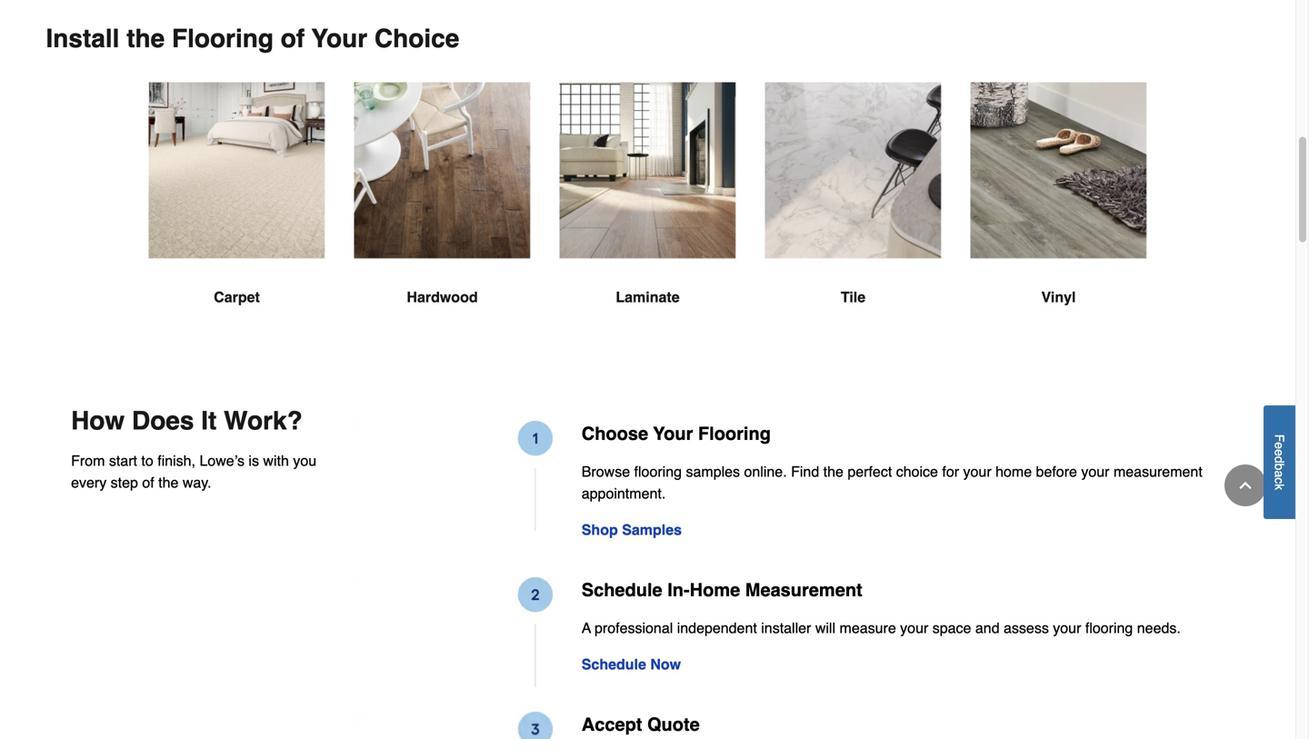 Task type: vqa. For each thing, say whether or not it's contained in the screenshot.
finish,
yes



Task type: locate. For each thing, give the bounding box(es) containing it.
hardwood link
[[354, 82, 531, 352]]

1 vertical spatial flooring
[[1086, 620, 1134, 637]]

flooring for the
[[172, 24, 274, 53]]

0 horizontal spatial of
[[142, 474, 154, 491]]

0 vertical spatial flooring
[[172, 24, 274, 53]]

0 horizontal spatial flooring
[[172, 24, 274, 53]]

1 vertical spatial your
[[654, 423, 693, 444]]

tile link
[[765, 82, 942, 352]]

your
[[312, 24, 368, 53], [654, 423, 693, 444]]

how
[[71, 407, 125, 436]]

schedule
[[582, 580, 663, 601], [582, 656, 647, 673]]

schedule down professional
[[582, 656, 647, 673]]

choose your flooring
[[582, 423, 771, 444]]

1 vertical spatial of
[[142, 474, 154, 491]]

schedule up professional
[[582, 580, 663, 601]]

1 horizontal spatial flooring
[[699, 423, 771, 444]]

measure
[[840, 620, 897, 637]]

flooring
[[172, 24, 274, 53], [699, 423, 771, 444]]

your left space
[[901, 620, 929, 637]]

install
[[46, 24, 120, 53]]

professional
[[595, 620, 673, 637]]

the right find
[[824, 463, 844, 480]]

before
[[1037, 463, 1078, 480]]

your right assess
[[1054, 620, 1082, 637]]

find
[[791, 463, 820, 480]]

0 vertical spatial schedule
[[582, 580, 663, 601]]

space
[[933, 620, 972, 637]]

your left the choice
[[312, 24, 368, 53]]

of inside from start to finish, lowe's is with you every step of the way.
[[142, 474, 154, 491]]

the inside browse flooring samples online. find the perfect choice for your home before your measurement appointment.
[[824, 463, 844, 480]]

schedule now link
[[582, 656, 681, 673]]

needs.
[[1138, 620, 1181, 637]]

0 vertical spatial your
[[312, 24, 368, 53]]

tile
[[841, 289, 866, 306]]

choice
[[375, 24, 460, 53]]

schedule for schedule now
[[582, 656, 647, 673]]

f e e d b a c k
[[1273, 434, 1288, 490]]

0 horizontal spatial your
[[312, 24, 368, 53]]

flooring left needs.
[[1086, 620, 1134, 637]]

a room with vinyl floor, an area rug and beige shoes. image
[[971, 82, 1147, 259]]

flooring
[[635, 463, 682, 480], [1086, 620, 1134, 637]]

it
[[201, 407, 217, 436]]

2 schedule from the top
[[582, 656, 647, 673]]

1 schedule from the top
[[582, 580, 663, 601]]

0 vertical spatial flooring
[[635, 463, 682, 480]]

e up the 'b'
[[1273, 449, 1288, 456]]

flooring up appointment.
[[635, 463, 682, 480]]

deep brown hardwood floors with a small table and chairs. image
[[354, 82, 531, 259]]

the right the install
[[127, 24, 165, 53]]

online.
[[745, 463, 787, 480]]

0 vertical spatial of
[[281, 24, 305, 53]]

lowe's
[[200, 453, 245, 469]]

will
[[816, 620, 836, 637]]

a
[[582, 620, 591, 637]]

e
[[1273, 442, 1288, 449], [1273, 449, 1288, 456]]

a professional independent installer will measure your space and assess your flooring needs.
[[582, 620, 1181, 637]]

a living room with light tone laminate floor, fireplace, beige sofa, side table and curtain sheers. image
[[560, 82, 736, 259]]

of
[[281, 24, 305, 53], [142, 474, 154, 491]]

now
[[651, 656, 681, 673]]

the
[[127, 24, 165, 53], [824, 463, 844, 480], [158, 474, 179, 491]]

from
[[71, 453, 105, 469]]

your
[[964, 463, 992, 480], [1082, 463, 1110, 480], [901, 620, 929, 637], [1054, 620, 1082, 637]]

your up samples
[[654, 423, 693, 444]]

perfect
[[848, 463, 893, 480]]

1 horizontal spatial flooring
[[1086, 620, 1134, 637]]

in-
[[668, 580, 690, 601]]

and
[[976, 620, 1000, 637]]

vinyl
[[1042, 289, 1077, 306]]

from start to finish, lowe's is with you every step of the way.
[[71, 453, 317, 491]]

0 horizontal spatial flooring
[[635, 463, 682, 480]]

carpet link
[[149, 82, 325, 352]]

browse
[[582, 463, 630, 480]]

your right "for"
[[964, 463, 992, 480]]

shop samples
[[582, 522, 682, 538]]

1 vertical spatial schedule
[[582, 656, 647, 673]]

laminate
[[616, 289, 680, 306]]

hardwood
[[407, 289, 478, 306]]

e up d
[[1273, 442, 1288, 449]]

scroll to top element
[[1225, 465, 1267, 507]]

an icon of the number 3. image
[[351, 712, 553, 740]]

measurement
[[1114, 463, 1203, 480]]

samples
[[622, 522, 682, 538]]

with
[[263, 453, 289, 469]]

the down finish, at the left
[[158, 474, 179, 491]]

1 vertical spatial flooring
[[699, 423, 771, 444]]



Task type: describe. For each thing, give the bounding box(es) containing it.
work?
[[224, 407, 303, 436]]

your right before
[[1082, 463, 1110, 480]]

home
[[690, 580, 741, 601]]

choose
[[582, 423, 649, 444]]

2 e from the top
[[1273, 449, 1288, 456]]

vinyl link
[[971, 82, 1147, 352]]

finish,
[[158, 453, 196, 469]]

flooring inside browse flooring samples online. find the perfect choice for your home before your measurement appointment.
[[635, 463, 682, 480]]

k
[[1273, 484, 1288, 490]]

the inside from start to finish, lowe's is with you every step of the way.
[[158, 474, 179, 491]]

schedule now
[[582, 656, 681, 673]]

1 e from the top
[[1273, 442, 1288, 449]]

installer
[[762, 620, 812, 637]]

chevron up image
[[1237, 477, 1255, 495]]

carpet
[[214, 289, 260, 306]]

an icon of the number 2. image
[[351, 578, 553, 688]]

choice
[[897, 463, 939, 480]]

is
[[249, 453, 259, 469]]

a
[[1273, 471, 1288, 478]]

accept quote
[[582, 714, 700, 735]]

f e e d b a c k button
[[1264, 406, 1296, 519]]

to
[[141, 453, 154, 469]]

browse flooring samples online. find the perfect choice for your home before your measurement appointment.
[[582, 463, 1203, 502]]

independent
[[677, 620, 758, 637]]

a bedroom with patterned beige carpet and a bed, table and chair. image
[[149, 82, 325, 259]]

shop samples link
[[582, 522, 682, 538]]

you
[[293, 453, 317, 469]]

d
[[1273, 456, 1288, 463]]

b
[[1273, 463, 1288, 471]]

flooring for your
[[699, 423, 771, 444]]

laminate link
[[560, 82, 736, 352]]

samples
[[686, 463, 740, 480]]

schedule in-home measurement
[[582, 580, 863, 601]]

start
[[109, 453, 137, 469]]

way.
[[183, 474, 212, 491]]

f
[[1273, 434, 1288, 442]]

schedule for schedule in-home measurement
[[582, 580, 663, 601]]

shop
[[582, 522, 618, 538]]

home
[[996, 463, 1033, 480]]

every
[[71, 474, 107, 491]]

1 horizontal spatial your
[[654, 423, 693, 444]]

for
[[943, 463, 960, 480]]

assess
[[1004, 620, 1050, 637]]

c
[[1273, 478, 1288, 484]]

1 horizontal spatial of
[[281, 24, 305, 53]]

an icon of the number 1. image
[[351, 421, 553, 532]]

measurement
[[746, 580, 863, 601]]

step
[[111, 474, 138, 491]]

appointment.
[[582, 485, 666, 502]]

does
[[132, 407, 194, 436]]

how does it work?
[[71, 407, 303, 436]]

accept
[[582, 714, 643, 735]]

quote
[[648, 714, 700, 735]]

a room with marble-look tile and black bar stools. image
[[765, 82, 942, 259]]

install the flooring of your choice
[[46, 24, 460, 53]]



